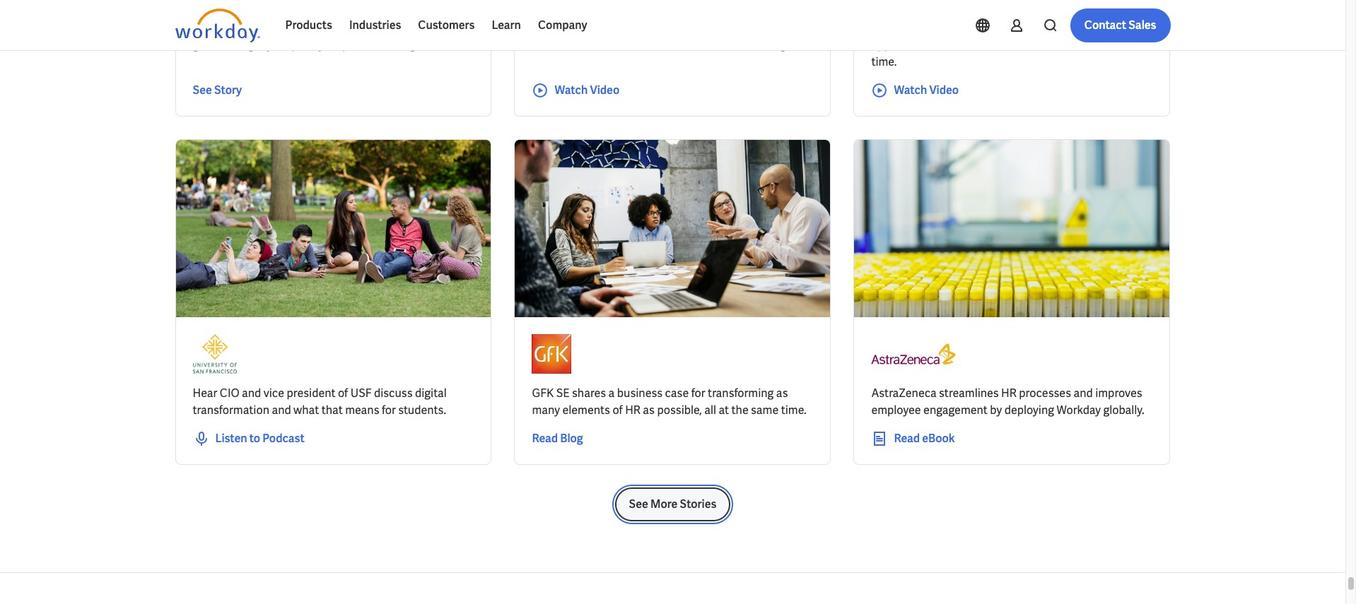 Task type: locate. For each thing, give the bounding box(es) containing it.
learn
[[492, 18, 521, 33]]

zero
[[1075, 38, 1096, 52]]

see more stories
[[629, 497, 717, 512]]

read left the blog at the bottom of the page
[[532, 432, 558, 446]]

and down packard
[[586, 38, 605, 52]]

read for read blog
[[532, 432, 558, 446]]

0 horizontal spatial gains
[[193, 38, 220, 52]]

of down a
[[613, 403, 623, 418]]

more
[[485, 16, 509, 28], [651, 497, 678, 512]]

0 horizontal spatial watch video link
[[532, 82, 620, 99]]

the inside the ohio state university benefits from the workday approach to continuous innovation and zero down time.
[[1075, 21, 1092, 36]]

0 vertical spatial workday
[[1094, 21, 1138, 36]]

the up zero
[[1075, 21, 1092, 36]]

0 horizontal spatial see
[[193, 83, 212, 98]]

1 horizontal spatial more
[[651, 497, 678, 512]]

continuous
[[936, 38, 994, 52]]

of
[[737, 21, 747, 36], [338, 386, 348, 401], [613, 403, 623, 418]]

more button
[[474, 8, 537, 36]]

read inside "link"
[[894, 432, 920, 446]]

stories
[[680, 497, 717, 512]]

to right listen
[[249, 432, 260, 446]]

time. inside the ohio state university benefits from the workday approach to continuous innovation and zero down time.
[[872, 55, 897, 69]]

see left the story
[[193, 83, 212, 98]]

as
[[777, 386, 788, 401], [643, 403, 655, 418]]

0 vertical spatial time.
[[872, 55, 897, 69]]

see inside button
[[629, 497, 648, 512]]

ebook
[[923, 432, 955, 446]]

0 vertical spatial gains
[[619, 21, 646, 36]]

gfk
[[532, 386, 554, 401]]

hr
[[1002, 386, 1017, 401], [625, 403, 641, 418]]

watch video link down 'approach'
[[872, 82, 959, 99]]

0 vertical spatial see
[[193, 83, 212, 98]]

and left the improves
[[1074, 386, 1093, 401]]

products
[[285, 18, 332, 33]]

the inside by consolidating four systems into one, tmx group gains the agility to quickly respond to change.
[[222, 38, 240, 52]]

consolidating
[[208, 21, 277, 36]]

a
[[609, 386, 615, 401]]

read down employee
[[894, 432, 920, 446]]

down
[[1099, 38, 1127, 52]]

and
[[586, 38, 605, 52], [1053, 38, 1072, 52], [242, 386, 261, 401], [1074, 386, 1093, 401], [272, 403, 291, 418]]

1 vertical spatial as
[[643, 403, 655, 418]]

1 horizontal spatial time.
[[872, 55, 897, 69]]

video down the continuous
[[930, 83, 959, 98]]

agility
[[242, 38, 273, 52]]

data-
[[641, 38, 668, 52]]

1 vertical spatial of
[[338, 386, 348, 401]]

watch
[[555, 83, 588, 98], [894, 83, 927, 98]]

usf
[[351, 386, 372, 401]]

see for see more stories
[[629, 497, 648, 512]]

0 horizontal spatial time.
[[781, 403, 807, 418]]

read
[[532, 432, 558, 446], [894, 432, 920, 446]]

0 vertical spatial of
[[737, 21, 747, 36]]

0 horizontal spatial read
[[532, 432, 558, 446]]

watch video link down workforce
[[532, 82, 620, 99]]

for up all
[[691, 386, 706, 401]]

time. down 'approach'
[[872, 55, 897, 69]]

quickly
[[288, 38, 324, 52]]

watch down 'approach'
[[894, 83, 927, 98]]

the
[[872, 21, 891, 36]]

into
[[347, 21, 367, 36]]

2 read from the left
[[894, 432, 920, 446]]

0 horizontal spatial watch video
[[555, 83, 620, 98]]

2 horizontal spatial of
[[737, 21, 747, 36]]

Search Customer Stories text field
[[970, 9, 1143, 34]]

as down "business"
[[643, 403, 655, 418]]

2 vertical spatial of
[[613, 403, 623, 418]]

watch video down 'approach'
[[894, 83, 959, 98]]

0 vertical spatial more
[[485, 16, 509, 28]]

1 vertical spatial hr
[[625, 403, 641, 418]]

tmx
[[394, 21, 417, 36]]

1 horizontal spatial watch
[[894, 83, 927, 98]]

engagement
[[924, 403, 988, 418]]

gains down 'by'
[[193, 38, 220, 52]]

1 horizontal spatial video
[[930, 83, 959, 98]]

to
[[275, 38, 286, 52], [371, 38, 382, 52], [922, 38, 933, 52], [249, 432, 260, 446]]

discuss
[[374, 386, 413, 401]]

and down the from
[[1053, 38, 1072, 52]]

1 horizontal spatial gains
[[619, 21, 646, 36]]

more left stories
[[651, 497, 678, 512]]

story
[[214, 83, 242, 98]]

innovation
[[996, 38, 1050, 52]]

transformation
[[193, 403, 269, 418]]

global
[[769, 21, 800, 36]]

1 watch video link from the left
[[532, 82, 620, 99]]

1 horizontal spatial watch video link
[[872, 82, 959, 99]]

time. right same
[[781, 403, 807, 418]]

same
[[751, 403, 779, 418]]

video
[[590, 83, 620, 98], [930, 83, 959, 98]]

university
[[950, 21, 1002, 36]]

gains inside by consolidating four systems into one, tmx group gains the agility to quickly respond to change.
[[193, 38, 220, 52]]

1 horizontal spatial for
[[691, 386, 706, 401]]

watch video
[[555, 83, 620, 98], [894, 83, 959, 98]]

1 vertical spatial for
[[382, 403, 396, 418]]

0 horizontal spatial of
[[338, 386, 348, 401]]

of inside hewlett packard gains an accurate view of the global workforce and faster, data-driven decision-making.
[[737, 21, 747, 36]]

hr down "business"
[[625, 403, 641, 418]]

2 video from the left
[[930, 83, 959, 98]]

president
[[287, 386, 336, 401]]

and right cio
[[242, 386, 261, 401]]

read for read ebook
[[894, 432, 920, 446]]

1 horizontal spatial see
[[629, 497, 648, 512]]

video down faster, in the top of the page
[[590, 83, 620, 98]]

four
[[280, 21, 300, 36]]

and inside the ohio state university benefits from the workday approach to continuous innovation and zero down time.
[[1053, 38, 1072, 52]]

workday inside the ohio state university benefits from the workday approach to continuous innovation and zero down time.
[[1094, 21, 1138, 36]]

0 horizontal spatial hr
[[625, 403, 641, 418]]

0 vertical spatial hr
[[1002, 386, 1017, 401]]

business
[[617, 386, 663, 401]]

by consolidating four systems into one, tmx group gains the agility to quickly respond to change.
[[193, 21, 452, 52]]

0 horizontal spatial for
[[382, 403, 396, 418]]

1 horizontal spatial watch video
[[894, 83, 959, 98]]

0 horizontal spatial watch
[[555, 83, 588, 98]]

more right customers
[[485, 16, 509, 28]]

watch down workforce
[[555, 83, 588, 98]]

1 vertical spatial time.
[[781, 403, 807, 418]]

workday down processes
[[1057, 403, 1101, 418]]

astrazeneca streamlines hr processes and improves employee engagement by deploying workday globally.
[[872, 386, 1145, 418]]

of right "view"
[[737, 21, 747, 36]]

1 horizontal spatial of
[[613, 403, 623, 418]]

the right at
[[732, 403, 749, 418]]

read ebook link
[[872, 431, 955, 448]]

clear all button
[[549, 8, 595, 36]]

see
[[193, 83, 212, 98], [629, 497, 648, 512]]

the down consolidating
[[222, 38, 240, 52]]

1 horizontal spatial hr
[[1002, 386, 1017, 401]]

see left stories
[[629, 497, 648, 512]]

hr up the by
[[1002, 386, 1017, 401]]

see story link
[[193, 82, 242, 99]]

gfk se image
[[532, 335, 572, 374]]

clear
[[553, 16, 577, 28]]

from
[[1048, 21, 1072, 36]]

time.
[[872, 55, 897, 69], [781, 403, 807, 418]]

hr inside astrazeneca streamlines hr processes and improves employee engagement by deploying workday globally.
[[1002, 386, 1017, 401]]

to down state
[[922, 38, 933, 52]]

0 vertical spatial for
[[691, 386, 706, 401]]

of left usf
[[338, 386, 348, 401]]

workforce
[[532, 38, 584, 52]]

watch video link
[[532, 82, 620, 99], [872, 82, 959, 99]]

workday up down
[[1094, 21, 1138, 36]]

1 vertical spatial workday
[[1057, 403, 1101, 418]]

the up the making.
[[749, 21, 766, 36]]

the
[[749, 21, 766, 36], [1075, 21, 1092, 36], [222, 38, 240, 52], [732, 403, 749, 418]]

state
[[920, 21, 948, 36]]

1 horizontal spatial as
[[777, 386, 788, 401]]

hr inside gfk se shares a business case for transforming as many elements of hr as possible, all at the same time.
[[625, 403, 641, 418]]

possible,
[[657, 403, 702, 418]]

and inside hewlett packard gains an accurate view of the global workforce and faster, data-driven decision-making.
[[586, 38, 605, 52]]

1 vertical spatial gains
[[193, 38, 220, 52]]

1 read from the left
[[532, 432, 558, 446]]

read blog link
[[532, 431, 583, 448]]

driven
[[668, 38, 700, 52]]

0 horizontal spatial video
[[590, 83, 620, 98]]

customers
[[418, 18, 475, 33]]

making.
[[749, 38, 789, 52]]

for down discuss
[[382, 403, 396, 418]]

watch video down workforce
[[555, 83, 620, 98]]

to down one,
[[371, 38, 382, 52]]

1 horizontal spatial read
[[894, 432, 920, 446]]

0 horizontal spatial as
[[643, 403, 655, 418]]

gains up faster, in the top of the page
[[619, 21, 646, 36]]

all
[[705, 403, 716, 418]]

as up same
[[777, 386, 788, 401]]

time. inside gfk se shares a business case for transforming as many elements of hr as possible, all at the same time.
[[781, 403, 807, 418]]

for inside hear cio and vice president of usf discuss digital transformation and what that means for students.
[[382, 403, 396, 418]]

1 vertical spatial see
[[629, 497, 648, 512]]

2 watch video link from the left
[[872, 82, 959, 99]]

astrazeneca uk limited image
[[872, 335, 957, 374]]

listen to podcast link
[[193, 431, 305, 448]]

to down four
[[275, 38, 286, 52]]



Task type: vqa. For each thing, say whether or not it's contained in the screenshot.
The Job
no



Task type: describe. For each thing, give the bounding box(es) containing it.
for inside gfk se shares a business case for transforming as many elements of hr as possible, all at the same time.
[[691, 386, 706, 401]]

1 watch video from the left
[[555, 83, 620, 98]]

faster,
[[608, 38, 639, 52]]

astrazeneca
[[872, 386, 937, 401]]

sales
[[1129, 18, 1157, 33]]

se
[[556, 386, 570, 401]]

products button
[[277, 8, 341, 42]]

hear cio and vice president of usf discuss digital transformation and what that means for students.
[[193, 386, 447, 418]]

decision-
[[702, 38, 749, 52]]

contact sales
[[1085, 18, 1157, 33]]

improves
[[1096, 386, 1143, 401]]

one,
[[370, 21, 391, 36]]

globally.
[[1104, 403, 1145, 418]]

go to the homepage image
[[175, 8, 260, 42]]

1 vertical spatial more
[[651, 497, 678, 512]]

clear all
[[553, 16, 590, 28]]

topic button
[[175, 8, 239, 36]]

of inside hear cio and vice president of usf discuss digital transformation and what that means for students.
[[338, 386, 348, 401]]

case
[[665, 386, 689, 401]]

0 horizontal spatial more
[[485, 16, 509, 28]]

hewlett
[[532, 21, 573, 36]]

listen to podcast
[[215, 432, 305, 446]]

blog
[[560, 432, 583, 446]]

means
[[345, 403, 379, 418]]

processes
[[1019, 386, 1072, 401]]

all
[[579, 16, 590, 28]]

1 video from the left
[[590, 83, 620, 98]]

what
[[294, 403, 319, 418]]

podcast
[[263, 432, 305, 446]]

accurate
[[664, 21, 709, 36]]

business outcome
[[350, 16, 434, 28]]

gfk se shares a business case for transforming as many elements of hr as possible, all at the same time.
[[532, 386, 807, 418]]

digital
[[415, 386, 447, 401]]

an
[[648, 21, 661, 36]]

systems
[[303, 21, 345, 36]]

that
[[322, 403, 343, 418]]

read blog
[[532, 432, 583, 446]]

2 watch video from the left
[[894, 83, 959, 98]]

tmx inc. image
[[193, 0, 278, 9]]

learn button
[[483, 8, 530, 42]]

by
[[193, 21, 205, 36]]

workday inside astrazeneca streamlines hr processes and improves employee engagement by deploying workday globally.
[[1057, 403, 1101, 418]]

benefits
[[1004, 21, 1046, 36]]

business
[[350, 16, 390, 28]]

hear
[[193, 386, 217, 401]]

industries button
[[341, 8, 410, 42]]

elements
[[563, 403, 610, 418]]

hewlett packard gains an accurate view of the global workforce and faster, data-driven decision-making.
[[532, 21, 800, 52]]

business outcome button
[[339, 8, 463, 36]]

topic
[[186, 16, 210, 28]]

the ohio state university benefits from the workday approach to continuous innovation and zero down time.
[[872, 21, 1138, 69]]

shares
[[572, 386, 606, 401]]

at
[[719, 403, 729, 418]]

ohio
[[893, 21, 918, 36]]

the inside hewlett packard gains an accurate view of the global workforce and faster, data-driven decision-making.
[[749, 21, 766, 36]]

see story
[[193, 83, 242, 98]]

2 watch from the left
[[894, 83, 927, 98]]

gains inside hewlett packard gains an accurate view of the global workforce and faster, data-driven decision-making.
[[619, 21, 646, 36]]

customers button
[[410, 8, 483, 42]]

and down vice
[[272, 403, 291, 418]]

change.
[[384, 38, 424, 52]]

many
[[532, 403, 560, 418]]

0 vertical spatial as
[[777, 386, 788, 401]]

cio
[[220, 386, 239, 401]]

read ebook
[[894, 432, 955, 446]]

group
[[420, 21, 452, 36]]

outcome
[[392, 16, 434, 28]]

deploying
[[1005, 403, 1055, 418]]

see more stories button
[[615, 488, 731, 522]]

industry
[[261, 16, 299, 28]]

to inside the ohio state university benefits from the workday approach to continuous innovation and zero down time.
[[922, 38, 933, 52]]

transforming
[[708, 386, 774, 401]]

streamlines
[[939, 386, 999, 401]]

company button
[[530, 8, 596, 42]]

by
[[990, 403, 1002, 418]]

and inside astrazeneca streamlines hr processes and improves employee engagement by deploying workday globally.
[[1074, 386, 1093, 401]]

the inside gfk se shares a business case for transforming as many elements of hr as possible, all at the same time.
[[732, 403, 749, 418]]

contact sales link
[[1071, 8, 1171, 42]]

industry button
[[250, 8, 327, 36]]

university of san francisco image
[[193, 335, 237, 374]]

packard
[[575, 21, 616, 36]]

of inside gfk se shares a business case for transforming as many elements of hr as possible, all at the same time.
[[613, 403, 623, 418]]

approach
[[872, 38, 920, 52]]

1 watch from the left
[[555, 83, 588, 98]]

vice
[[264, 386, 284, 401]]

industries
[[349, 18, 401, 33]]

see for see story
[[193, 83, 212, 98]]

contact
[[1085, 18, 1127, 33]]

respond
[[327, 38, 369, 52]]



